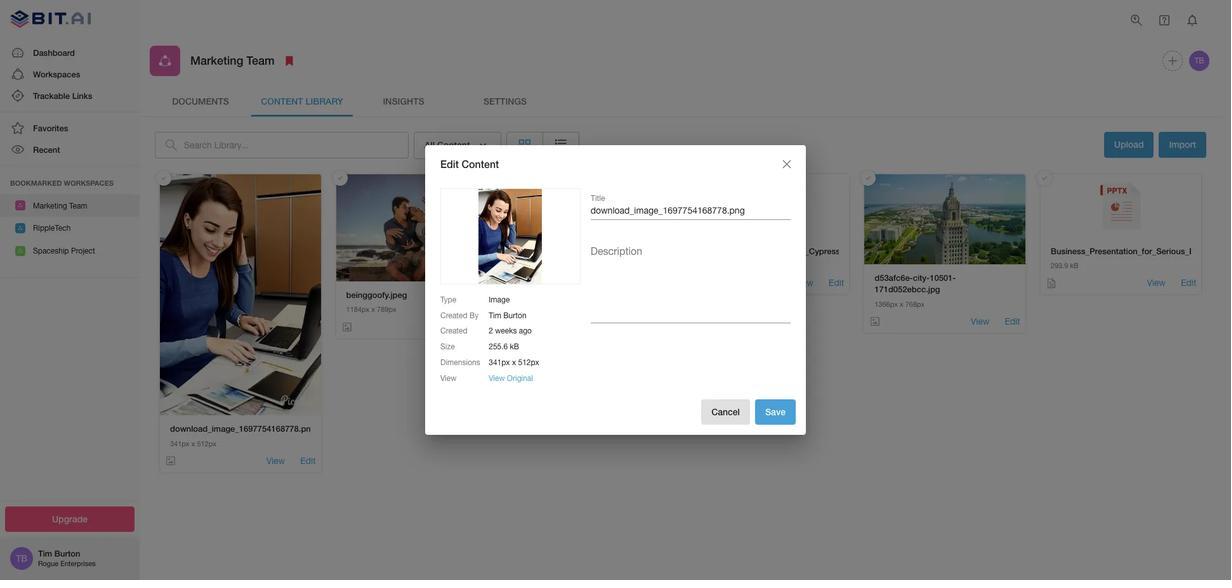 Task type: locate. For each thing, give the bounding box(es) containing it.
x left 768px
[[900, 301, 904, 308]]

bookmarked
[[10, 179, 62, 187]]

1 horizontal spatial tb
[[1195, 56, 1204, 65]]

kb inside the "business_presentation_for_serious_business.p 293.9 kb"
[[1070, 262, 1079, 270]]

768px
[[905, 301, 925, 308]]

content down all content
[[462, 158, 499, 170]]

business_presentation_for_serious_business.p 293.9 kb
[[1051, 246, 1231, 270]]

341 px x 512 px
[[489, 359, 539, 367]]

0 vertical spatial tb
[[1195, 56, 1204, 65]]

view for beinggoofy.jpeg's view link
[[442, 322, 461, 332]]

burton up the 2 weeks ago
[[503, 311, 526, 320]]

swimulation__ai__ar__vr__vi__and_haptic_feedback.pptx 302.2 kb
[[522, 246, 752, 270]]

edit
[[440, 158, 459, 170], [829, 278, 844, 288], [1181, 278, 1196, 288], [1005, 316, 1020, 327], [476, 322, 492, 332], [300, 456, 316, 466]]

tim for tim burton rogue enterprises
[[38, 549, 52, 559]]

edit link for beinggoofy.jpeg
[[476, 321, 492, 334]]

kb right 293.9 on the top of page
[[1070, 262, 1079, 270]]

2 created from the top
[[440, 327, 468, 336]]

library
[[306, 96, 343, 106]]

marketing team inside button
[[33, 202, 87, 210]]

image
[[489, 296, 510, 305]]

spaceship project button
[[0, 240, 140, 262]]

789px
[[377, 306, 396, 314]]

tab list
[[150, 86, 1212, 117]]

upgrade
[[52, 514, 88, 525]]

by
[[470, 311, 479, 320]]

0 vertical spatial team
[[246, 54, 275, 68]]

content library link
[[251, 86, 353, 117]]

documents
[[172, 96, 229, 106]]

burton inside tim burton rogue enterprises
[[54, 549, 80, 559]]

tab list containing documents
[[150, 86, 1212, 117]]

0 horizontal spatial marketing team
[[33, 202, 87, 210]]

content
[[261, 96, 303, 106], [437, 140, 470, 150], [462, 158, 499, 170]]

x inside beinggoofy.jpeg 1184px x 789px
[[371, 306, 375, 314]]

edit link for d53afc6e-city-10501- 171d052ebcc.jpg
[[1005, 316, 1020, 328]]

trackable
[[33, 91, 70, 101]]

upload button
[[1104, 132, 1154, 159], [1104, 132, 1154, 158]]

tim inside edit content dialog
[[489, 311, 501, 320]]

tim burton
[[489, 311, 526, 320]]

Title text field
[[591, 204, 791, 221]]

recent
[[33, 145, 60, 155]]

tim inside tim burton rogue enterprises
[[38, 549, 52, 559]]

view link for download_image_1697754168778.png
[[266, 455, 285, 468]]

1184px
[[346, 306, 370, 314]]

x left 512 at the left bottom of the page
[[512, 359, 516, 367]]

edit for d53afc6e-
[[1005, 316, 1020, 327]]

workspaces button
[[0, 63, 140, 85]]

created
[[440, 311, 468, 320], [440, 327, 468, 336]]

favorites button
[[0, 118, 140, 139]]

1 created from the top
[[440, 311, 468, 320]]

marketing up rippletech
[[33, 202, 67, 210]]

2 weeks ago
[[489, 327, 532, 336]]

trackable links
[[33, 91, 92, 101]]

x inside edit content dialog
[[512, 359, 516, 367]]

tb button
[[1187, 49, 1212, 73]]

view
[[795, 278, 813, 288], [1147, 278, 1166, 288], [971, 316, 990, 327], [442, 322, 461, 332], [440, 374, 457, 383], [489, 374, 505, 383], [266, 456, 285, 466]]

burton inside edit content dialog
[[503, 311, 526, 320]]

0 horizontal spatial marketing
[[33, 202, 67, 210]]

0 vertical spatial created
[[440, 311, 468, 320]]

1366px
[[875, 301, 898, 308]]

team up rippletech button
[[69, 202, 87, 210]]

content inside dialog
[[462, 158, 499, 170]]

0 horizontal spatial team
[[69, 202, 87, 210]]

edit link
[[829, 277, 844, 290], [1181, 277, 1196, 290], [1005, 316, 1020, 328], [476, 321, 492, 334], [300, 455, 316, 468]]

x left 789px
[[371, 306, 375, 314]]

2
[[489, 327, 493, 336]]

trackable links button
[[0, 85, 140, 107]]

1 vertical spatial burton
[[54, 549, 80, 559]]

kb up 341 px x 512 px
[[510, 343, 519, 352]]

team
[[246, 54, 275, 68], [69, 202, 87, 210]]

kb for swimulation__ai__ar__vr__vi__and_haptic_feedback.pptx
[[542, 262, 550, 270]]

dashboard button
[[0, 42, 140, 63]]

1 horizontal spatial marketing team
[[190, 54, 275, 68]]

2 vertical spatial content
[[462, 158, 499, 170]]

team left the remove bookmark image
[[246, 54, 275, 68]]

x
[[900, 301, 904, 308], [371, 306, 375, 314], [512, 359, 516, 367], [191, 440, 195, 448]]

1 horizontal spatial team
[[246, 54, 275, 68]]

0 vertical spatial burton
[[503, 311, 526, 320]]

1 horizontal spatial px
[[531, 359, 539, 367]]

1 vertical spatial created
[[440, 327, 468, 336]]

dimensions
[[440, 359, 480, 367]]

tim up 2
[[489, 311, 501, 320]]

burton up the enterprises
[[54, 549, 80, 559]]

1 vertical spatial content
[[437, 140, 470, 150]]

bookmarked workspaces
[[10, 179, 114, 187]]

edit inside dialog
[[440, 158, 459, 170]]

tb inside button
[[1195, 56, 1204, 65]]

1 horizontal spatial tim
[[489, 311, 501, 320]]

burton
[[503, 311, 526, 320], [54, 549, 80, 559]]

1 horizontal spatial burton
[[503, 311, 526, 320]]

0 horizontal spatial burton
[[54, 549, 80, 559]]

group
[[506, 132, 579, 159]]

content for edit
[[462, 158, 499, 170]]

marketing team down bookmarked workspaces
[[33, 202, 87, 210]]

view link for beinggoofy.jpeg
[[442, 321, 461, 334]]

d53afc6e-city-10501- 171d052ebcc.jpg 1366px x 768px
[[875, 273, 956, 308]]

tim up rogue at the bottom left of the page
[[38, 549, 52, 559]]

edit link for download_image_1697754168778.png
[[300, 455, 316, 468]]

1 horizontal spatial kb
[[542, 262, 550, 270]]

px up original
[[531, 359, 539, 367]]

view for view link related to d53afc6e-city-10501- 171d052ebcc.jpg
[[971, 316, 990, 327]]

0 horizontal spatial tb
[[16, 554, 27, 564]]

x for 341
[[512, 359, 516, 367]]

1 vertical spatial tim
[[38, 549, 52, 559]]

edit for beinggoofy.jpeg
[[476, 322, 492, 332]]

0 vertical spatial marketing team
[[190, 54, 275, 68]]

marketing team
[[190, 54, 275, 68], [33, 202, 87, 210]]

rogue
[[38, 561, 59, 568]]

kb
[[542, 262, 550, 270], [1070, 262, 1079, 270], [510, 343, 519, 352]]

0 horizontal spatial kb
[[510, 343, 519, 352]]

marketing up documents
[[190, 54, 243, 68]]

0 vertical spatial marketing
[[190, 54, 243, 68]]

edit for download_image_1697754168778.png
[[300, 456, 316, 466]]

0 horizontal spatial tim
[[38, 549, 52, 559]]

all content button
[[414, 132, 501, 159]]

tb
[[1195, 56, 1204, 65], [16, 554, 27, 564]]

edit content
[[440, 158, 499, 170]]

1 vertical spatial marketing team
[[33, 202, 87, 210]]

2 horizontal spatial kb
[[1070, 262, 1079, 270]]

created down created by
[[440, 327, 468, 336]]

settings
[[484, 96, 527, 106]]

marketing team up documents
[[190, 54, 275, 68]]

tim
[[489, 311, 501, 320], [38, 549, 52, 559]]

1 horizontal spatial marketing
[[190, 54, 243, 68]]

created down the type
[[440, 311, 468, 320]]

burton for tim burton rogue enterprises
[[54, 549, 80, 559]]

import button
[[1159, 132, 1206, 158]]

content down the remove bookmark image
[[261, 96, 303, 106]]

kb inside swimulation__ai__ar__vr__vi__and_haptic_feedback.pptx 302.2 kb
[[542, 262, 550, 270]]

marketing team button
[[0, 195, 140, 217]]

insights
[[383, 96, 424, 106]]

rippletech
[[33, 224, 71, 233]]

x inside d53afc6e-city-10501- 171d052ebcc.jpg 1366px x 768px
[[900, 301, 904, 308]]

1 vertical spatial team
[[69, 202, 87, 210]]

x left 512px
[[191, 440, 195, 448]]

302.2
[[522, 262, 540, 270]]

edit content dialog
[[425, 145, 806, 435]]

cancel button
[[701, 400, 750, 425]]

kb right 302.2
[[542, 262, 550, 270]]

view link
[[795, 277, 813, 290], [1147, 277, 1166, 290], [971, 316, 990, 328], [442, 321, 461, 334], [266, 455, 285, 468]]

team inside button
[[69, 202, 87, 210]]

cancel
[[711, 407, 740, 417]]

px down the 255.6 kb
[[502, 359, 510, 367]]

content for all
[[437, 140, 470, 150]]

0 horizontal spatial px
[[502, 359, 510, 367]]

content inside button
[[437, 140, 470, 150]]

x inside download_image_1697754168778.png 341px x 512px
[[191, 440, 195, 448]]

marketing
[[190, 54, 243, 68], [33, 202, 67, 210]]

0 vertical spatial content
[[261, 96, 303, 106]]

1 vertical spatial marketing
[[33, 202, 67, 210]]

edit for business_presentation_for_serious_business.p
[[1181, 278, 1196, 288]]

0 vertical spatial tim
[[489, 311, 501, 320]]

content right all
[[437, 140, 470, 150]]

title
[[591, 194, 605, 203]]



Task type: vqa. For each thing, say whether or not it's contained in the screenshot.
Documents
yes



Task type: describe. For each thing, give the bounding box(es) containing it.
weeks
[[495, 327, 517, 336]]

255.6 kb
[[489, 343, 519, 352]]

save button
[[755, 400, 796, 425]]

upgrade button
[[5, 507, 135, 532]]

links
[[72, 91, 92, 101]]

rippletech button
[[0, 217, 140, 240]]

512px
[[197, 440, 216, 448]]

view for view link for download_image_1697754168778.png
[[266, 456, 285, 466]]

insights link
[[353, 86, 454, 117]]

tim burton rogue enterprises
[[38, 549, 96, 568]]

city-
[[913, 273, 930, 283]]

255.6
[[489, 343, 508, 352]]

created for created by
[[440, 311, 468, 320]]

beinggoofy.jpeg 1184px x 789px
[[346, 290, 407, 314]]

1 vertical spatial tb
[[16, 554, 27, 564]]

d53afc6e city 10501 171d052ebcc.jpg image
[[865, 174, 1025, 265]]

view for business_presentation_for_serious_business.p view link
[[1147, 278, 1166, 288]]

dashboard
[[33, 47, 75, 57]]

kb inside edit content dialog
[[510, 343, 519, 352]]

import
[[1169, 139, 1196, 150]]

all content
[[425, 140, 470, 150]]

293.9
[[1051, 262, 1068, 270]]

view original
[[489, 374, 533, 383]]

ago
[[519, 327, 532, 336]]

edit link for business_presentation_for_serious_business.p
[[1181, 277, 1196, 290]]

project
[[71, 247, 95, 256]]

original
[[507, 374, 533, 383]]

type
[[440, 296, 456, 305]]

beinggoofy.jpeg image
[[336, 174, 497, 282]]

tim for tim burton
[[489, 311, 501, 320]]

created by
[[440, 311, 479, 320]]

documents link
[[150, 86, 251, 117]]

workspaces
[[33, 69, 80, 79]]

view original link
[[489, 374, 533, 383]]

10501-
[[930, 273, 956, 283]]

beinggoofy.jpeg
[[346, 290, 407, 300]]

burton for tim burton
[[503, 311, 526, 320]]

d53afc6e-
[[875, 273, 913, 283]]

view link for d53afc6e-city-10501- 171d052ebcc.jpg
[[971, 316, 990, 328]]

swimulation__ai__ar__vr__vi__and_haptic_feedback.pptx
[[522, 246, 752, 256]]

spaceship project
[[33, 247, 95, 256]]

1 px from the left
[[502, 359, 510, 367]]

marketing inside marketing team button
[[33, 202, 67, 210]]

512
[[518, 359, 531, 367]]

created for created
[[440, 327, 468, 336]]

workspaces
[[64, 179, 114, 187]]

Search Library... search field
[[184, 132, 409, 158]]

enterprises
[[60, 561, 96, 568]]

content inside tab list
[[261, 96, 303, 106]]

all
[[425, 140, 435, 150]]

341
[[489, 359, 502, 367]]

the_south__the_art_of_the_cypress.pptx
[[699, 246, 860, 256]]

content library
[[261, 96, 343, 106]]

171d052ebcc.jpg
[[875, 285, 940, 295]]

x for beinggoofy.jpeg
[[371, 306, 375, 314]]

spaceship
[[33, 247, 69, 256]]

download_image_1697754168778.png image
[[160, 174, 321, 416]]

size
[[440, 343, 455, 352]]

remove bookmark image
[[282, 53, 297, 69]]

download_image_1697754168778.png
[[170, 424, 316, 434]]

upload
[[1114, 139, 1144, 150]]

favorites
[[33, 123, 68, 133]]

settings link
[[454, 86, 556, 117]]

view for view original
[[489, 374, 505, 383]]

view link for business_presentation_for_serious_business.p
[[1147, 277, 1166, 290]]

2 px from the left
[[531, 359, 539, 367]]

recent button
[[0, 139, 140, 161]]

x for download_image_1697754168778.png
[[191, 440, 195, 448]]

download_image_1697754168778.png 341px x 512px
[[170, 424, 316, 448]]

business_presentation_for_serious_business.p
[[1051, 246, 1231, 256]]

save
[[765, 407, 786, 417]]

kb for business_presentation_for_serious_business.p
[[1070, 262, 1079, 270]]

341px
[[170, 440, 189, 448]]

Description text field
[[591, 245, 791, 319]]



